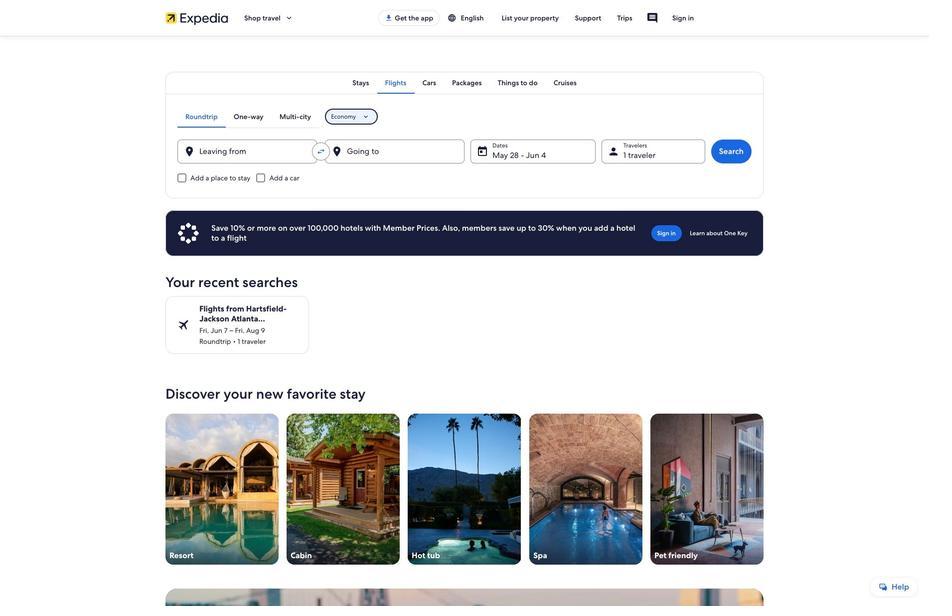 Task type: describe. For each thing, give the bounding box(es) containing it.
view next property themes image
[[758, 484, 770, 496]]

0 vertical spatial tab list
[[166, 72, 764, 94]]

download the app button image
[[385, 14, 393, 22]]

expedia logo image
[[166, 11, 228, 25]]

flights image
[[178, 319, 190, 331]]

swap origin and destination values image
[[317, 147, 326, 156]]

discover a new thrilling city close to home. image
[[166, 589, 764, 607]]



Task type: vqa. For each thing, say whether or not it's contained in the screenshot.
tab list
yes



Task type: locate. For each thing, give the bounding box(es) containing it.
1 vertical spatial tab list
[[178, 106, 319, 128]]

small image
[[448, 13, 457, 22]]

main content
[[0, 36, 930, 607]]

trailing image
[[285, 13, 294, 22]]

tab list
[[166, 72, 764, 94], [178, 106, 319, 128]]

communication center icon image
[[647, 12, 659, 24]]



